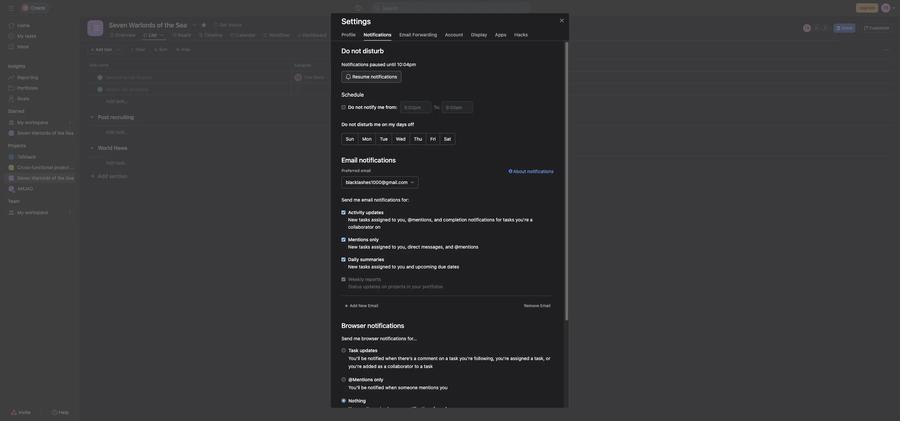 Task type: describe. For each thing, give the bounding box(es) containing it.
mentions
[[419, 385, 439, 390]]

upcoming
[[416, 264, 437, 270]]

seven warlords of the sea link inside starred 'element'
[[4, 128, 76, 138]]

add task… button inside header untitled section tree grid
[[106, 98, 128, 105]]

in
[[407, 284, 411, 289]]

projects
[[8, 143, 26, 148]]

global element
[[0, 16, 79, 56]]

list link
[[144, 31, 157, 39]]

do not notify me from:
[[348, 104, 398, 110]]

me from:
[[378, 104, 398, 110]]

warlords inside starred 'element'
[[32, 130, 51, 136]]

sat
[[444, 136, 451, 142]]

me for email
[[354, 197, 361, 203]]

insights
[[8, 63, 25, 69]]

blacklashes1000@gmail.com
[[346, 179, 408, 185]]

me for browser
[[354, 336, 361, 341]]

not for notify
[[356, 104, 363, 110]]

nothing you won't receive browser notifications from asana
[[349, 398, 458, 412]]

assigned for updates
[[372, 217, 391, 223]]

mentions
[[348, 237, 369, 242]]

close image
[[560, 18, 565, 23]]

a down comment at bottom left
[[420, 364, 423, 369]]

be for you'll
[[361, 356, 367, 361]]

task,
[[535, 356, 545, 361]]

notifications left for: at top left
[[374, 197, 401, 203]]

do not disturb
[[342, 47, 384, 55]]

workspace inside starred 'element'
[[25, 120, 48, 125]]

cross-functional project plan link
[[4, 162, 79, 173]]

1 vertical spatial email
[[362, 197, 373, 203]]

starred button
[[0, 108, 24, 115]]

add down post recruiting button
[[106, 129, 115, 135]]

to for summaries
[[392, 264, 396, 270]]

assignee
[[294, 63, 311, 68]]

my
[[389, 122, 395, 127]]

do for do not notify me from:
[[348, 104, 354, 110]]

1 add task… row from the top
[[79, 95, 901, 107]]

completed image
[[96, 73, 104, 81]]

overview link
[[110, 31, 136, 39]]

my workspace inside starred 'element'
[[17, 120, 48, 125]]

news
[[114, 145, 127, 151]]

a inside activity updates new tasks assigned to you, @mentions, and completion notifications for tasks you're a collaborator on
[[531, 217, 533, 223]]

0 horizontal spatial you're
[[349, 364, 362, 369]]

to inside task updates you'll be notified when there's a comment on a task you're following, you're assigned a task, or you're added as a collaborator to a task
[[415, 364, 419, 369]]

forwarding
[[413, 32, 437, 37]]

2 horizontal spatial email
[[541, 303, 551, 308]]

timeline link
[[199, 31, 223, 39]]

my workspace inside teams element
[[17, 210, 48, 215]]

sea inside projects element
[[66, 175, 74, 181]]

reporting link
[[4, 72, 76, 83]]

add section button
[[87, 170, 130, 182]]

gantt
[[399, 32, 411, 38]]

summaries
[[360, 257, 384, 262]]

messages
[[340, 32, 362, 38]]

recruiting
[[110, 114, 134, 120]]

tb inside tb button
[[805, 25, 810, 30]]

send for send me browser notifications for…
[[342, 336, 353, 341]]

you, for @mentions,
[[398, 217, 407, 223]]

add up add section button
[[106, 160, 115, 165]]

row containing tb
[[79, 71, 901, 83]]

dates
[[448, 264, 459, 270]]

send for send me email notifications for:
[[342, 197, 353, 203]]

on left my
[[382, 122, 388, 127]]

share button
[[834, 24, 856, 33]]

assigned for summaries
[[372, 264, 391, 270]]

there's
[[398, 356, 413, 361]]

collaborator inside task updates you'll be notified when there's a comment on a task you're following, you're assigned a task, or you're added as a collaborator to a task
[[388, 364, 414, 369]]

header untitled section tree grid
[[79, 71, 901, 107]]

add inside header untitled section tree grid
[[106, 98, 115, 104]]

row containing task name
[[79, 59, 901, 71]]

team
[[8, 198, 20, 204]]

add task… button for news
[[106, 159, 128, 166]]

gantt link
[[393, 31, 411, 39]]

invite
[[19, 410, 31, 415]]

Recruiting top Pirates text field
[[104, 74, 154, 81]]

my workspace link inside teams element
[[4, 207, 76, 218]]

a left 'task,'
[[531, 356, 534, 361]]

notifications inside the nothing you won't receive browser notifications from asana
[[406, 406, 432, 412]]

calendar link
[[231, 31, 256, 39]]

notifications for notifications paused until 10:04pm
[[342, 62, 369, 67]]

upgrade
[[860, 5, 876, 10]]

plan
[[70, 165, 79, 170]]

and inside daily summaries new tasks assigned to you and upcoming due dates
[[407, 264, 415, 270]]

preferred
[[342, 168, 360, 173]]

blacklashes1000@gmail.com button
[[342, 177, 419, 188]]

team button
[[0, 198, 20, 205]]

due
[[334, 63, 341, 68]]

my tasks
[[17, 33, 36, 39]]

send me browser notifications for…
[[342, 336, 417, 341]]

from
[[434, 406, 444, 412]]

of inside starred 'element'
[[52, 130, 56, 136]]

goals link
[[4, 93, 76, 104]]

not for disturb
[[349, 122, 356, 127]]

task inside button
[[104, 47, 112, 52]]

collapse task list for this section image for post recruiting
[[89, 115, 95, 120]]

remove
[[524, 303, 540, 308]]

you're
[[516, 217, 529, 223]]

and inside mentions only new tasks assigned to you, direct messages, and @mentions
[[446, 244, 454, 250]]

@mentions only you'll be notified when someone mentions you
[[349, 377, 448, 390]]

files
[[375, 32, 385, 38]]

account
[[445, 32, 464, 37]]

hide sidebar image
[[9, 5, 14, 11]]

browser inside the nothing you won't receive browser notifications from asana
[[388, 406, 405, 412]]

board link
[[173, 31, 191, 39]]

tyler black
[[304, 75, 324, 80]]

a right comment at bottom left
[[446, 356, 448, 361]]

home
[[17, 23, 30, 28]]

remove email button
[[521, 301, 554, 311]]

projects element
[[0, 140, 79, 195]]

starred
[[8, 108, 24, 114]]

workflow
[[269, 32, 290, 38]]

notified for only
[[368, 385, 384, 390]]

for
[[496, 217, 502, 223]]

remove from starred image
[[201, 22, 207, 27]]

about notifications link
[[509, 168, 554, 196]]

task… for recruiting
[[116, 129, 128, 135]]

a right the there's
[[414, 356, 417, 361]]

weekly
[[348, 277, 364, 282]]

task for task updates you'll be notified when there's a comment on a task you're following, you're assigned a task, or you're added as a collaborator to a task
[[349, 348, 359, 353]]

overview
[[115, 32, 136, 38]]

add up task name at top left
[[96, 47, 103, 52]]

portfolios link
[[4, 83, 76, 93]]

project
[[54, 165, 69, 170]]

resume notifications
[[353, 74, 397, 79]]

send me email notifications for:
[[342, 197, 409, 203]]

schedule
[[342, 92, 364, 98]]

add left section
[[98, 173, 108, 179]]

for…
[[408, 336, 417, 341]]

activity updates new tasks assigned to you, @mentions, and completion notifications for tasks you're a collaborator on
[[348, 210, 533, 230]]

settings
[[342, 17, 371, 26]]

notify
[[364, 104, 377, 110]]

wed
[[396, 136, 406, 142]]

insights element
[[0, 60, 79, 105]]

when for someone
[[386, 385, 397, 390]]

cross-
[[17, 165, 32, 170]]

following,
[[474, 356, 495, 361]]

Do not notify me from: checkbox
[[342, 105, 346, 109]]

about
[[514, 169, 526, 174]]

section
[[109, 173, 127, 179]]

you inside daily summaries new tasks assigned to you and upcoming due dates
[[398, 264, 405, 270]]

tasks right for
[[503, 217, 515, 223]]

notifications inside button
[[371, 74, 397, 79]]

display button
[[471, 32, 488, 41]]

timeline
[[204, 32, 223, 38]]

task updates you'll be notified when there's a comment on a task you're following, you're assigned a task, or you're added as a collaborator to a task
[[349, 348, 551, 369]]

inbox
[[17, 44, 29, 49]]

collaborator inside activity updates new tasks assigned to you, @mentions, and completion notifications for tasks you're a collaborator on
[[348, 224, 374, 230]]

my for teams element
[[17, 210, 24, 215]]



Task type: locate. For each thing, give the bounding box(es) containing it.
account button
[[445, 32, 464, 41]]

email left forwarding
[[400, 32, 411, 37]]

activity
[[348, 210, 365, 215]]

resume notifications button
[[342, 71, 402, 83]]

1 of from the top
[[52, 130, 56, 136]]

2 notified from the top
[[368, 385, 384, 390]]

on inside weekly reports status updates on projects in your portfolios
[[382, 284, 387, 289]]

assigned up 'summaries'
[[372, 244, 391, 250]]

new for new tasks assigned to you, @mentions, and completion notifications for tasks you're a collaborator on
[[348, 217, 358, 223]]

nothing
[[349, 398, 366, 404]]

my workspace down starred
[[17, 120, 48, 125]]

only for mentions only
[[370, 237, 379, 242]]

task inside task updates you'll be notified when there's a comment on a task you're following, you're assigned a task, or you're added as a collaborator to a task
[[349, 348, 359, 353]]

tasks for mentions only new tasks assigned to you, direct messages, and @mentions
[[359, 244, 370, 250]]

post
[[98, 114, 109, 120]]

1 vertical spatial send
[[342, 336, 353, 341]]

0 vertical spatial send
[[342, 197, 353, 203]]

task… for news
[[116, 160, 128, 165]]

None radio
[[342, 348, 346, 353]]

@mentions,
[[408, 217, 433, 223]]

calendar
[[236, 32, 256, 38]]

sun
[[346, 136, 354, 142]]

add task…
[[106, 98, 128, 104], [106, 129, 128, 135], [106, 160, 128, 165]]

tasks inside daily summaries new tasks assigned to you and upcoming due dates
[[359, 264, 370, 270]]

my for global element
[[17, 33, 24, 39]]

assigned left 'task,'
[[511, 356, 530, 361]]

do right do not notify me from: checkbox
[[348, 104, 354, 110]]

collaborator up mentions
[[348, 224, 374, 230]]

to inside activity updates new tasks assigned to you, @mentions, and completion notifications for tasks you're a collaborator on
[[392, 217, 396, 223]]

1 horizontal spatial task
[[424, 364, 433, 369]]

you,
[[398, 217, 407, 223], [398, 244, 407, 250]]

email forwarding button
[[400, 32, 437, 41]]

2 seven from the top
[[17, 175, 30, 181]]

1 seven warlords of the sea link from the top
[[4, 128, 76, 138]]

1 horizontal spatial browser
[[388, 406, 405, 412]]

add task… button down assign hq locations text field
[[106, 98, 128, 105]]

only right mentions
[[370, 237, 379, 242]]

or
[[546, 356, 551, 361]]

2 you, from the top
[[398, 244, 407, 250]]

tasks inside mentions only new tasks assigned to you, direct messages, and @mentions
[[359, 244, 370, 250]]

add task… button
[[106, 98, 128, 105], [106, 128, 128, 136], [106, 159, 128, 166]]

send up you'll
[[342, 336, 353, 341]]

1 seven warlords of the sea from the top
[[17, 130, 74, 136]]

to for updates
[[392, 217, 396, 223]]

of up talkback link at the top left of the page
[[52, 130, 56, 136]]

new down "activity"
[[348, 217, 358, 223]]

3 my from the top
[[17, 210, 24, 215]]

0 vertical spatial email
[[361, 168, 371, 173]]

notifications up 'resume' on the top
[[342, 62, 369, 67]]

task right comment at bottom left
[[450, 356, 459, 361]]

2 seven warlords of the sea link from the top
[[4, 173, 76, 183]]

and left upcoming
[[407, 264, 415, 270]]

to down comment at bottom left
[[415, 364, 419, 369]]

functional
[[32, 165, 53, 170]]

when inside @mentions only you'll be notified when someone mentions you
[[386, 385, 397, 390]]

notifications inside activity updates new tasks assigned to you, @mentions, and completion notifications for tasks you're a collaborator on
[[469, 217, 495, 223]]

updates inside task updates you'll be notified when there's a comment on a task you're following, you're assigned a task, or you're added as a collaborator to a task
[[360, 348, 378, 353]]

browser
[[362, 336, 379, 341], [388, 406, 405, 412]]

assigned inside daily summaries new tasks assigned to you and upcoming due dates
[[372, 264, 391, 270]]

only for @mentions only
[[374, 377, 384, 382]]

task… down assign hq locations text field
[[116, 98, 128, 104]]

1 the from the top
[[57, 130, 64, 136]]

2 warlords from the top
[[32, 175, 51, 181]]

teams element
[[0, 195, 79, 219]]

recruiting top pirates cell
[[79, 71, 292, 83]]

collapse task list for this section image
[[89, 115, 95, 120], [89, 145, 95, 151]]

be right you'll
[[361, 356, 367, 361]]

0 vertical spatial my
[[17, 33, 24, 39]]

daily
[[348, 257, 359, 262]]

email
[[361, 168, 371, 173], [362, 197, 373, 203]]

2 vertical spatial add task… row
[[79, 156, 901, 169]]

1 vertical spatial collaborator
[[388, 364, 414, 369]]

None checkbox
[[342, 211, 346, 215]]

new for new tasks assigned to you, direct messages, and @mentions
[[348, 244, 358, 250]]

0 vertical spatial when
[[386, 356, 397, 361]]

0 horizontal spatial and
[[407, 264, 415, 270]]

tasks for activity updates new tasks assigned to you, @mentions, and completion notifications for tasks you're a collaborator on
[[359, 217, 370, 223]]

on inside activity updates new tasks assigned to you, @mentions, and completion notifications for tasks you're a collaborator on
[[375, 224, 381, 230]]

sea inside starred 'element'
[[66, 130, 74, 136]]

reporting
[[17, 75, 38, 80]]

0 vertical spatial seven warlords of the sea
[[17, 130, 74, 136]]

collapse task list for this section image left world
[[89, 145, 95, 151]]

2 horizontal spatial and
[[446, 244, 454, 250]]

1 vertical spatial and
[[446, 244, 454, 250]]

seven warlords of the sea up talkback link at the top left of the page
[[17, 130, 74, 136]]

1 vertical spatial workspace
[[25, 210, 48, 215]]

notified up as
[[368, 356, 384, 361]]

1 my workspace link from the top
[[4, 117, 76, 128]]

1 vertical spatial notifications
[[342, 62, 369, 67]]

None checkbox
[[342, 238, 346, 242], [342, 258, 346, 262], [342, 278, 346, 281], [342, 238, 346, 242], [342, 258, 346, 262], [342, 278, 346, 281]]

0 vertical spatial warlords
[[32, 130, 51, 136]]

messages,
[[422, 244, 444, 250]]

you, left direct
[[398, 244, 407, 250]]

seven warlords of the sea down cross-functional project plan at the left top
[[17, 175, 74, 181]]

of inside projects element
[[52, 175, 56, 181]]

portfolios
[[17, 85, 38, 91]]

tasks for daily summaries new tasks assigned to you and upcoming due dates
[[359, 264, 370, 270]]

add
[[96, 47, 103, 52], [106, 98, 115, 104], [106, 129, 115, 135], [106, 160, 115, 165], [98, 173, 108, 179], [350, 303, 358, 308]]

to inside mentions only new tasks assigned to you, direct messages, and @mentions
[[392, 244, 396, 250]]

notifications left for
[[469, 217, 495, 223]]

my down team
[[17, 210, 24, 215]]

the up talkback link at the top left of the page
[[57, 130, 64, 136]]

3 task… from the top
[[116, 160, 128, 165]]

1 you, from the top
[[398, 217, 407, 223]]

projects button
[[0, 142, 26, 149]]

me up "activity"
[[354, 197, 361, 203]]

not disturb
[[352, 47, 384, 55]]

1 vertical spatial be
[[361, 385, 367, 390]]

seven down cross-
[[17, 175, 30, 181]]

task up you'll
[[349, 348, 359, 353]]

tb inside header untitled section tree grid
[[296, 75, 301, 80]]

assign hq locations cell
[[79, 83, 292, 95]]

1 vertical spatial task
[[450, 356, 459, 361]]

my inside 'link'
[[17, 33, 24, 39]]

browser right receive
[[388, 406, 405, 412]]

warlords down cross-functional project plan link
[[32, 175, 51, 181]]

1 notified from the top
[[368, 356, 384, 361]]

1 vertical spatial seven
[[17, 175, 30, 181]]

tasks down "activity"
[[359, 217, 370, 223]]

workspace down amjad link
[[25, 210, 48, 215]]

0 horizontal spatial task
[[89, 63, 97, 68]]

tb button
[[804, 24, 812, 32]]

2 vertical spatial do
[[342, 122, 348, 127]]

only inside @mentions only you'll be notified when someone mentions you
[[374, 377, 384, 382]]

reports
[[365, 277, 381, 282]]

files link
[[370, 31, 385, 39]]

profile
[[342, 32, 356, 37]]

1 vertical spatial add task… row
[[79, 126, 901, 138]]

the inside projects element
[[57, 175, 64, 181]]

notified for updates
[[368, 356, 384, 361]]

collapse task list for this section image left post
[[89, 115, 95, 120]]

None text field
[[107, 19, 189, 31], [400, 101, 431, 113], [107, 19, 189, 31], [400, 101, 431, 113]]

add task… down post recruiting
[[106, 129, 128, 135]]

assigned down 'summaries'
[[372, 264, 391, 270]]

to left @mentions,
[[392, 217, 396, 223]]

0 vertical spatial be
[[361, 356, 367, 361]]

0 vertical spatial collaborator
[[348, 224, 374, 230]]

new inside button
[[359, 303, 367, 308]]

0 vertical spatial of
[[52, 130, 56, 136]]

notified inside task updates you'll be notified when there's a comment on a task you're following, you're assigned a task, or you're added as a collaborator to a task
[[368, 356, 384, 361]]

assigned
[[372, 217, 391, 223], [372, 244, 391, 250], [372, 264, 391, 270], [511, 356, 530, 361]]

notifications down notifications paused until 10:04pm
[[371, 74, 397, 79]]

list
[[149, 32, 157, 38]]

1 vertical spatial add task…
[[106, 129, 128, 135]]

0 horizontal spatial tb
[[296, 75, 301, 80]]

add task… for news
[[106, 160, 128, 165]]

2 when from the top
[[386, 385, 397, 390]]

disturb
[[357, 122, 373, 127]]

updates down reports
[[363, 284, 381, 289]]

add task… down assign hq locations text field
[[106, 98, 128, 104]]

1 task… from the top
[[116, 98, 128, 104]]

my inside teams element
[[17, 210, 24, 215]]

when left the there's
[[386, 356, 397, 361]]

a
[[531, 217, 533, 223], [414, 356, 417, 361], [446, 356, 448, 361], [531, 356, 534, 361], [384, 364, 387, 369], [420, 364, 423, 369]]

0 horizontal spatial collaborator
[[348, 224, 374, 230]]

notifications left from
[[406, 406, 432, 412]]

1 vertical spatial tb
[[296, 75, 301, 80]]

2 vertical spatial my
[[17, 210, 24, 215]]

updates inside activity updates new tasks assigned to you, @mentions, and completion notifications for tasks you're a collaborator on
[[366, 210, 384, 215]]

Completed checkbox
[[96, 85, 104, 93]]

assigned for only
[[372, 244, 391, 250]]

3 add task… from the top
[[106, 160, 128, 165]]

you inside @mentions only you'll be notified when someone mentions you
[[440, 385, 448, 390]]

task for task name
[[89, 63, 97, 68]]

thu
[[414, 136, 422, 142]]

workflow link
[[264, 31, 290, 39]]

starred element
[[0, 105, 79, 140]]

0 vertical spatial notified
[[368, 356, 384, 361]]

2 vertical spatial task
[[424, 364, 433, 369]]

1 add task… button from the top
[[106, 98, 128, 105]]

to up daily summaries new tasks assigned to you and upcoming due dates
[[392, 244, 396, 250]]

0 vertical spatial workspace
[[25, 120, 48, 125]]

only down as
[[374, 377, 384, 382]]

0 horizontal spatial browser
[[362, 336, 379, 341]]

send up "activity"
[[342, 197, 353, 203]]

1 horizontal spatial you're
[[460, 356, 473, 361]]

task left name
[[89, 63, 97, 68]]

1 vertical spatial sea
[[66, 175, 74, 181]]

2 seven warlords of the sea from the top
[[17, 175, 74, 181]]

updates down send me email notifications for:
[[366, 210, 384, 215]]

you, inside mentions only new tasks assigned to you, direct messages, and @mentions
[[398, 244, 407, 250]]

1 vertical spatial seven warlords of the sea link
[[4, 173, 76, 183]]

notifications left for…
[[380, 336, 407, 341]]

0 vertical spatial task…
[[116, 98, 128, 104]]

add task… row
[[79, 95, 901, 107], [79, 126, 901, 138], [79, 156, 901, 169]]

paused
[[370, 62, 386, 67]]

be inside task updates you'll be notified when there's a comment on a task you're following, you're assigned a task, or you're added as a collaborator to a task
[[361, 356, 367, 361]]

do up sun
[[342, 122, 348, 127]]

as
[[378, 364, 383, 369]]

1 vertical spatial collapse task list for this section image
[[89, 145, 95, 151]]

to inside daily summaries new tasks assigned to you and upcoming due dates
[[392, 264, 396, 270]]

list image
[[91, 24, 99, 32]]

be inside @mentions only you'll be notified when someone mentions you
[[361, 385, 367, 390]]

0 vertical spatial task
[[89, 63, 97, 68]]

warlords inside projects element
[[32, 175, 51, 181]]

on right comment at bottom left
[[439, 356, 445, 361]]

on down send me email notifications for:
[[375, 224, 381, 230]]

0 vertical spatial collapse task list for this section image
[[89, 115, 95, 120]]

add task… inside header untitled section tree grid
[[106, 98, 128, 104]]

add task… button up section
[[106, 159, 128, 166]]

workspace down the goals "link"
[[25, 120, 48, 125]]

notified down @mentions
[[368, 385, 384, 390]]

insights button
[[0, 63, 25, 70]]

my down starred
[[17, 120, 24, 125]]

0 vertical spatial sea
[[66, 130, 74, 136]]

1 vertical spatial not
[[349, 122, 356, 127]]

you, for direct
[[398, 244, 407, 250]]

not left notify
[[356, 104, 363, 110]]

task… down recruiting
[[116, 129, 128, 135]]

add task… button down post recruiting
[[106, 128, 128, 136]]

seven warlords of the sea inside starred 'element'
[[17, 130, 74, 136]]

date
[[342, 63, 351, 68]]

email right remove
[[541, 303, 551, 308]]

2 workspace from the top
[[25, 210, 48, 215]]

2 my from the top
[[17, 120, 24, 125]]

email
[[400, 32, 411, 37], [368, 303, 379, 308], [541, 303, 551, 308]]

2 vertical spatial task…
[[116, 160, 128, 165]]

2 be from the top
[[361, 385, 367, 390]]

0 vertical spatial you,
[[398, 217, 407, 223]]

2 send from the top
[[342, 336, 353, 341]]

2 of from the top
[[52, 175, 56, 181]]

0 vertical spatial add task… button
[[106, 98, 128, 105]]

on inside task updates you'll be notified when there's a comment on a task you're following, you're assigned a task, or you're added as a collaborator to a task
[[439, 356, 445, 361]]

updates inside weekly reports status updates on projects in your portfolios
[[363, 284, 381, 289]]

the inside starred 'element'
[[57, 130, 64, 136]]

me right disturb
[[374, 122, 381, 127]]

3 add task… button from the top
[[106, 159, 128, 166]]

only inside mentions only new tasks assigned to you, direct messages, and @mentions
[[370, 237, 379, 242]]

add down status
[[350, 303, 358, 308]]

tasks down mentions
[[359, 244, 370, 250]]

1 vertical spatial when
[[386, 385, 397, 390]]

Assign HQ locations text field
[[104, 86, 151, 93]]

1 add task… from the top
[[106, 98, 128, 104]]

1 sea from the top
[[66, 130, 74, 136]]

1 seven from the top
[[17, 130, 30, 136]]

invite button
[[6, 407, 35, 419]]

0 vertical spatial updates
[[366, 210, 384, 215]]

2 vertical spatial me
[[354, 336, 361, 341]]

0 vertical spatial the
[[57, 130, 64, 136]]

to for only
[[392, 244, 396, 250]]

1 vertical spatial notified
[[368, 385, 384, 390]]

0 vertical spatial notifications
[[364, 32, 392, 37]]

due
[[438, 264, 446, 270]]

someone
[[398, 385, 418, 390]]

1 vertical spatial do
[[348, 104, 354, 110]]

email notifications
[[342, 156, 396, 164]]

0 vertical spatial my workspace link
[[4, 117, 76, 128]]

task…
[[116, 98, 128, 104], [116, 129, 128, 135], [116, 160, 128, 165]]

to:
[[434, 104, 441, 110]]

tue
[[380, 136, 388, 142]]

1 vertical spatial of
[[52, 175, 56, 181]]

seven warlords of the sea inside projects element
[[17, 175, 74, 181]]

1 horizontal spatial collaborator
[[388, 364, 414, 369]]

do for do not disturb
[[342, 47, 350, 55]]

my workspace link down the goals "link"
[[4, 117, 76, 128]]

add new email
[[350, 303, 379, 308]]

1 workspace from the top
[[25, 120, 48, 125]]

0 vertical spatial you
[[398, 264, 405, 270]]

tasks inside 'link'
[[25, 33, 36, 39]]

1 horizontal spatial task
[[349, 348, 359, 353]]

collapse task list for this section image for world news
[[89, 145, 95, 151]]

assigned inside mentions only new tasks assigned to you, direct messages, and @mentions
[[372, 244, 391, 250]]

0 vertical spatial seven warlords of the sea link
[[4, 128, 76, 138]]

dashboard link
[[298, 31, 327, 39]]

new inside activity updates new tasks assigned to you, @mentions, and completion notifications for tasks you're a collaborator on
[[348, 217, 358, 223]]

1 warlords from the top
[[32, 130, 51, 136]]

and
[[434, 217, 442, 223], [446, 244, 454, 250], [407, 264, 415, 270]]

Completed checkbox
[[96, 73, 104, 81]]

1 when from the top
[[386, 356, 397, 361]]

2 sea from the top
[[66, 175, 74, 181]]

2 add task… from the top
[[106, 129, 128, 135]]

1 horizontal spatial tb
[[805, 25, 810, 30]]

assigned inside activity updates new tasks assigned to you, @mentions, and completion notifications for tasks you're a collaborator on
[[372, 217, 391, 223]]

add up post recruiting
[[106, 98, 115, 104]]

you, left @mentions,
[[398, 217, 407, 223]]

you'll
[[349, 356, 360, 361]]

new down daily
[[348, 264, 358, 270]]

0 vertical spatial browser
[[362, 336, 379, 341]]

my workspace down team
[[17, 210, 48, 215]]

profile button
[[342, 32, 356, 41]]

my inside starred 'element'
[[17, 120, 24, 125]]

home link
[[4, 20, 76, 31]]

1 collapse task list for this section image from the top
[[89, 115, 95, 120]]

2 vertical spatial and
[[407, 264, 415, 270]]

when for there's
[[386, 356, 397, 361]]

0 vertical spatial task
[[104, 47, 112, 52]]

1 my from the top
[[17, 33, 24, 39]]

updates for task updates
[[360, 348, 378, 353]]

task
[[89, 63, 97, 68], [349, 348, 359, 353]]

notifications
[[364, 32, 392, 37], [342, 62, 369, 67]]

notifications inside 'link'
[[528, 169, 554, 174]]

10:04pm
[[397, 62, 416, 67]]

1 vertical spatial my
[[17, 120, 24, 125]]

notifications for notifications
[[364, 32, 392, 37]]

0 horizontal spatial you
[[398, 264, 405, 270]]

new down status
[[359, 303, 367, 308]]

2 vertical spatial updates
[[360, 348, 378, 353]]

0 vertical spatial add task… row
[[79, 95, 901, 107]]

2 horizontal spatial you're
[[496, 356, 509, 361]]

None text field
[[442, 101, 473, 113]]

post recruiting button
[[98, 111, 134, 123]]

2 add task… row from the top
[[79, 126, 901, 138]]

upgrade button
[[857, 3, 879, 13]]

1 vertical spatial browser
[[388, 406, 405, 412]]

1 be from the top
[[361, 356, 367, 361]]

2 task… from the top
[[116, 129, 128, 135]]

when inside task updates you'll be notified when there's a comment on a task you're following, you're assigned a task, or you're added as a collaborator to a task
[[386, 356, 397, 361]]

2 collapse task list for this section image from the top
[[89, 145, 95, 151]]

amjad
[[17, 186, 33, 191]]

0 vertical spatial do
[[342, 47, 350, 55]]

seven inside projects element
[[17, 175, 30, 181]]

my tasks link
[[4, 31, 76, 41]]

you're left following,
[[460, 356, 473, 361]]

workspace inside teams element
[[25, 210, 48, 215]]

email up browser notifications
[[368, 303, 379, 308]]

completed image
[[96, 85, 104, 93]]

email up "activity"
[[362, 197, 373, 203]]

1 vertical spatial updates
[[363, 284, 381, 289]]

0 vertical spatial and
[[434, 217, 442, 223]]

0 vertical spatial only
[[370, 237, 379, 242]]

1 vertical spatial task…
[[116, 129, 128, 135]]

1 vertical spatial only
[[374, 377, 384, 382]]

task up name
[[104, 47, 112, 52]]

a right as
[[384, 364, 387, 369]]

asana
[[445, 406, 458, 412]]

task inside row
[[89, 63, 97, 68]]

1 horizontal spatial email
[[400, 32, 411, 37]]

world
[[98, 145, 113, 151]]

not left disturb
[[349, 122, 356, 127]]

and right messages,
[[446, 244, 454, 250]]

new down mentions
[[348, 244, 358, 250]]

be down @mentions
[[361, 385, 367, 390]]

tyler
[[304, 75, 313, 80]]

new inside mentions only new tasks assigned to you, direct messages, and @mentions
[[348, 244, 358, 250]]

weekly reports status updates on projects in your portfolios
[[348, 277, 443, 289]]

1 vertical spatial my workspace
[[17, 210, 48, 215]]

0 vertical spatial seven
[[17, 130, 30, 136]]

to up weekly reports status updates on projects in your portfolios
[[392, 264, 396, 270]]

tasks down 'summaries'
[[359, 264, 370, 270]]

1 vertical spatial the
[[57, 175, 64, 181]]

2 the from the top
[[57, 175, 64, 181]]

warlords
[[32, 130, 51, 136], [32, 175, 51, 181]]

0 vertical spatial add task…
[[106, 98, 128, 104]]

direct
[[408, 244, 420, 250]]

add task… row for post recruiting
[[79, 126, 901, 138]]

seven inside starred 'element'
[[17, 130, 30, 136]]

notifications paused until 10:04pm
[[342, 62, 416, 67]]

notifications up not disturb
[[364, 32, 392, 37]]

my up inbox
[[17, 33, 24, 39]]

0 vertical spatial me
[[374, 122, 381, 127]]

0 horizontal spatial task
[[104, 47, 112, 52]]

3 add task… row from the top
[[79, 156, 901, 169]]

1 vertical spatial you
[[440, 385, 448, 390]]

you're
[[460, 356, 473, 361], [496, 356, 509, 361], [349, 364, 362, 369]]

due date
[[334, 63, 351, 68]]

assigned down send me email notifications for:
[[372, 217, 391, 223]]

email down email notifications
[[361, 168, 371, 173]]

updates down 'send me browser notifications for…'
[[360, 348, 378, 353]]

you, inside activity updates new tasks assigned to you, @mentions, and completion notifications for tasks you're a collaborator on
[[398, 217, 407, 223]]

task… inside header untitled section tree grid
[[116, 98, 128, 104]]

add task… row for world news
[[79, 156, 901, 169]]

1 vertical spatial add task… button
[[106, 128, 128, 136]]

do for do not disturb me on my days off
[[342, 122, 348, 127]]

1 horizontal spatial you
[[440, 385, 448, 390]]

add task… for recruiting
[[106, 129, 128, 135]]

2 add task… button from the top
[[106, 128, 128, 136]]

me
[[374, 122, 381, 127], [354, 197, 361, 203], [354, 336, 361, 341]]

0 vertical spatial tb
[[805, 25, 810, 30]]

me up you'll
[[354, 336, 361, 341]]

of down cross-functional project plan at the left top
[[52, 175, 56, 181]]

1 horizontal spatial and
[[434, 217, 442, 223]]

be
[[361, 356, 367, 361], [361, 385, 367, 390]]

you
[[398, 264, 405, 270], [440, 385, 448, 390]]

row
[[79, 59, 901, 71], [87, 71, 893, 72], [79, 71, 901, 83], [79, 83, 901, 95]]

2 vertical spatial add task…
[[106, 160, 128, 165]]

1 vertical spatial warlords
[[32, 175, 51, 181]]

notified inside @mentions only you'll be notified when someone mentions you
[[368, 385, 384, 390]]

1 vertical spatial my workspace link
[[4, 207, 76, 218]]

tasks down home
[[25, 33, 36, 39]]

be for you'll
[[361, 385, 367, 390]]

add task… button for recruiting
[[106, 128, 128, 136]]

the down project
[[57, 175, 64, 181]]

None radio
[[342, 378, 346, 382], [342, 399, 346, 403], [342, 378, 346, 382], [342, 399, 346, 403]]

seven warlords of the sea link down functional at the top left
[[4, 173, 76, 183]]

do not disturb me on my days off
[[342, 122, 414, 127]]

1 send from the top
[[342, 197, 353, 203]]

1 my workspace from the top
[[17, 120, 48, 125]]

assigned inside task updates you'll be notified when there's a comment on a task you're following, you're assigned a task, or you're added as a collaborator to a task
[[511, 356, 530, 361]]

collaborator down the there's
[[388, 364, 414, 369]]

my workspace link down amjad link
[[4, 207, 76, 218]]

0 horizontal spatial email
[[368, 303, 379, 308]]

won't
[[358, 406, 370, 412]]

2 my workspace link from the top
[[4, 207, 76, 218]]

1 vertical spatial task
[[349, 348, 359, 353]]

2 my workspace from the top
[[17, 210, 48, 215]]

seven warlords of the sea link up talkback link at the top left of the page
[[4, 128, 76, 138]]

new inside daily summaries new tasks assigned to you and upcoming due dates
[[348, 264, 358, 270]]

add task… up section
[[106, 160, 128, 165]]

2 horizontal spatial task
[[450, 356, 459, 361]]

hacks
[[515, 32, 528, 37]]

0 vertical spatial not
[[356, 104, 363, 110]]

and inside activity updates new tasks assigned to you, @mentions, and completion notifications for tasks you're a collaborator on
[[434, 217, 442, 223]]

1 vertical spatial you,
[[398, 244, 407, 250]]

you right mentions at the left
[[440, 385, 448, 390]]

new for new tasks assigned to you and upcoming due dates
[[348, 264, 358, 270]]

seven up projects
[[17, 130, 30, 136]]

updates for activity updates
[[366, 210, 384, 215]]

1 vertical spatial seven warlords of the sea
[[17, 175, 74, 181]]

0 vertical spatial my workspace
[[17, 120, 48, 125]]



Task type: vqa. For each thing, say whether or not it's contained in the screenshot.
'toolbar'
no



